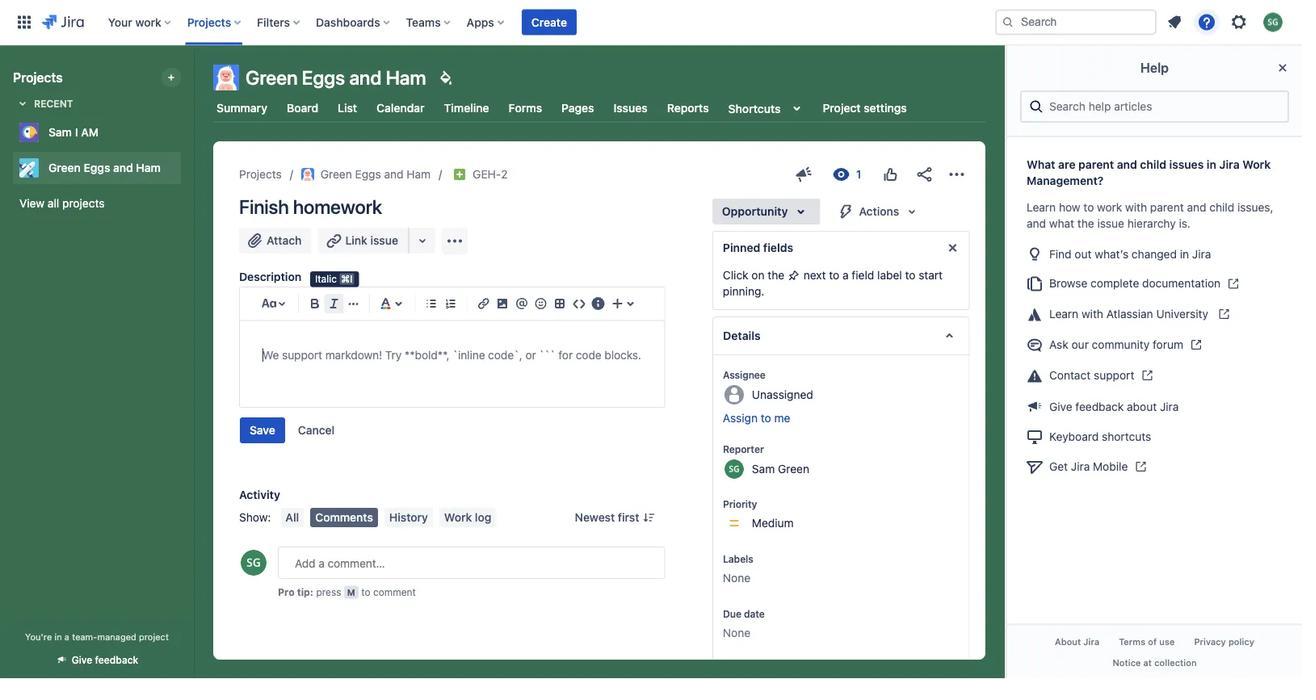 Task type: describe. For each thing, give the bounding box(es) containing it.
fields
[[763, 241, 793, 254]]

opportunity button
[[712, 199, 820, 225]]

your profile and settings image
[[1264, 13, 1283, 32]]

what
[[1049, 217, 1075, 230]]

sam green
[[752, 462, 809, 475]]

assign to me button
[[723, 410, 952, 427]]

view all projects
[[19, 197, 105, 210]]

reports link
[[664, 94, 712, 123]]

cancel
[[298, 424, 335, 437]]

search image
[[1002, 16, 1015, 29]]

attach
[[267, 234, 302, 247]]

copy link to issue image
[[505, 167, 518, 180]]

tip:
[[297, 587, 313, 598]]

settings image
[[1230, 13, 1249, 32]]

green up view all projects
[[48, 161, 81, 175]]

projects link
[[239, 165, 282, 184]]

italic
[[315, 273, 337, 285]]

atlassian
[[1107, 307, 1153, 321]]

sam i am
[[48, 126, 99, 139]]

all
[[48, 197, 59, 210]]

tab list containing summary
[[204, 94, 995, 123]]

attach button
[[239, 228, 311, 254]]

recent
[[34, 98, 73, 109]]

notice at collection link
[[1103, 653, 1207, 673]]

give feedback image
[[794, 165, 814, 184]]

to right m
[[361, 587, 370, 598]]

mention image
[[512, 294, 531, 313]]

teams button
[[401, 9, 457, 35]]

green right green eggs and ham "image"
[[321, 168, 352, 181]]

to left start on the top of page
[[905, 269, 915, 282]]

lead image
[[453, 168, 466, 181]]

2
[[501, 168, 508, 181]]

0 horizontal spatial with
[[1082, 307, 1104, 321]]

comment
[[373, 587, 416, 598]]

policy
[[1229, 637, 1255, 648]]

hierarchy
[[1128, 217, 1176, 230]]

give feedback about jira
[[1049, 400, 1179, 413]]

timeline link
[[441, 94, 492, 123]]

to inside learn how to work with parent and child issues, and what the issue hierarchy is.
[[1084, 201, 1094, 214]]

description
[[239, 270, 302, 284]]

a for team-
[[64, 632, 69, 642]]

details element
[[712, 317, 969, 355]]

your work
[[108, 15, 161, 29]]

link issue
[[345, 234, 398, 247]]

Add a comment… field
[[278, 547, 665, 579]]

profile image of sam green image
[[241, 550, 267, 576]]

keyboard shortcuts link
[[1020, 421, 1289, 451]]

view
[[19, 197, 45, 210]]

close image
[[1273, 58, 1293, 78]]

issue inside button
[[370, 234, 398, 247]]

and left what
[[1027, 217, 1046, 230]]

university
[[1156, 307, 1209, 321]]

privacy policy
[[1194, 637, 1255, 648]]

due date pin to top. only you can see pinned fields. image
[[768, 608, 781, 620]]

in inside what are parent and child issues in jira work management?
[[1207, 158, 1217, 171]]

board
[[287, 101, 318, 115]]

of
[[1148, 637, 1157, 648]]

1 horizontal spatial eggs
[[302, 66, 345, 89]]

ham left lead icon
[[407, 168, 431, 181]]

emoji image
[[531, 294, 551, 313]]

learn with atlassian university
[[1049, 307, 1212, 321]]

about jira button
[[1045, 632, 1109, 653]]

get jira mobile
[[1049, 460, 1128, 473]]

ask
[[1049, 338, 1069, 351]]

help image
[[1197, 13, 1217, 32]]

forum
[[1153, 338, 1184, 351]]

shortcuts button
[[725, 94, 810, 123]]

green down 'me'
[[778, 462, 809, 475]]

eggs for rightmost "green eggs and ham" 'link'
[[355, 168, 381, 181]]

Search help articles field
[[1045, 92, 1281, 121]]

bullet list ⌘⇧8 image
[[422, 294, 441, 313]]

with inside learn how to work with parent and child issues, and what the issue hierarchy is.
[[1125, 201, 1147, 214]]

community
[[1092, 338, 1150, 351]]

browse complete documentation link
[[1020, 268, 1289, 299]]

management?
[[1027, 174, 1104, 187]]

learn how to work with parent and child issues, and what the issue hierarchy is.
[[1027, 201, 1274, 230]]

jira inside find out what's changed in jira link
[[1192, 247, 1211, 260]]

and up view all projects link
[[113, 161, 133, 175]]

notifications image
[[1165, 13, 1184, 32]]

support
[[1094, 369, 1135, 382]]

green eggs and ham up list
[[246, 66, 426, 89]]

none for due date
[[723, 627, 750, 640]]

create
[[531, 15, 567, 29]]

documentation
[[1142, 277, 1221, 290]]

am
[[81, 126, 99, 139]]

history
[[389, 511, 428, 524]]

what
[[1027, 158, 1056, 171]]

finish homework
[[239, 196, 382, 218]]

italic ⌘i image
[[324, 294, 344, 313]]

browse complete documentation
[[1049, 277, 1221, 290]]

cancel button
[[288, 418, 344, 444]]

jira inside about jira button
[[1084, 637, 1100, 648]]

out
[[1075, 247, 1092, 260]]

sam for sam green
[[752, 462, 775, 475]]

on
[[751, 269, 764, 282]]

set background color image
[[436, 68, 455, 87]]

work inside dropdown button
[[135, 15, 161, 29]]

share image
[[915, 165, 934, 184]]

all
[[286, 511, 299, 524]]

create button
[[522, 9, 577, 35]]

use
[[1159, 637, 1175, 648]]

project settings link
[[820, 94, 910, 123]]

sam for sam i am
[[48, 126, 72, 139]]

issues
[[1170, 158, 1204, 171]]

none for labels
[[723, 572, 750, 585]]

your work button
[[103, 9, 178, 35]]

issue inside learn how to work with parent and child issues, and what the issue hierarchy is.
[[1098, 217, 1125, 230]]

apps
[[467, 15, 494, 29]]

work log
[[444, 511, 491, 524]]

field
[[851, 269, 874, 282]]

assignee pin to top. only you can see pinned fields. image
[[769, 368, 781, 381]]

a for field
[[842, 269, 848, 282]]

details
[[723, 329, 760, 343]]

keyboard
[[1049, 430, 1099, 443]]

bold ⌘b image
[[305, 294, 325, 313]]

opportunity
[[722, 205, 788, 218]]

collapse recent projects image
[[13, 94, 32, 113]]

next to a field label to start pinning.
[[723, 269, 943, 298]]

and inside what are parent and child issues in jira work management?
[[1117, 158, 1137, 171]]

0 horizontal spatial in
[[54, 632, 62, 642]]



Task type: vqa. For each thing, say whether or not it's contained in the screenshot.
Automation
no



Task type: locate. For each thing, give the bounding box(es) containing it.
projects inside "popup button"
[[187, 15, 231, 29]]

2 none from the top
[[723, 627, 750, 640]]

board link
[[284, 94, 322, 123]]

1 horizontal spatial sam
[[752, 462, 775, 475]]

calendar
[[377, 101, 425, 115]]

projects for the projects "popup button"
[[187, 15, 231, 29]]

green eggs and ham link
[[13, 152, 175, 184], [301, 165, 431, 184]]

projects
[[62, 197, 105, 210]]

give feedback about jira link
[[1020, 391, 1289, 421]]

assignee
[[723, 369, 765, 381]]

child left issues
[[1140, 158, 1167, 171]]

get
[[1049, 460, 1068, 473]]

feedback
[[1076, 400, 1124, 413], [95, 655, 138, 666]]

eggs for left "green eggs and ham" 'link'
[[84, 161, 110, 175]]

0 vertical spatial sam
[[48, 126, 72, 139]]

dashboards button
[[311, 9, 396, 35]]

menu bar
[[277, 508, 500, 528]]

0 horizontal spatial a
[[64, 632, 69, 642]]

feedback up "keyboard shortcuts"
[[1076, 400, 1124, 413]]

and up is.
[[1187, 201, 1207, 214]]

issue up what's
[[1098, 217, 1125, 230]]

contact support link
[[1020, 360, 1289, 391]]

projects up collapse recent projects image at the left of page
[[13, 70, 63, 85]]

1 horizontal spatial give
[[1049, 400, 1073, 413]]

parent up 'hierarchy'
[[1150, 201, 1184, 214]]

geh-
[[473, 168, 501, 181]]

at
[[1144, 658, 1152, 668]]

1 vertical spatial feedback
[[95, 655, 138, 666]]

collection
[[1155, 658, 1197, 668]]

give down the team-
[[72, 655, 92, 666]]

eggs up homework
[[355, 168, 381, 181]]

1 none from the top
[[723, 572, 750, 585]]

text styles image
[[259, 294, 279, 313]]

settings
[[864, 101, 907, 115]]

newest
[[575, 511, 615, 524]]

start
[[918, 269, 943, 282]]

in right you're
[[54, 632, 62, 642]]

appswitcher icon image
[[15, 13, 34, 32]]

give inside give feedback button
[[72, 655, 92, 666]]

green up summary
[[246, 66, 298, 89]]

forms link
[[505, 94, 545, 123]]

jira up documentation on the top
[[1192, 247, 1211, 260]]

green eggs and ham up view all projects link
[[48, 161, 161, 175]]

0 vertical spatial with
[[1125, 201, 1147, 214]]

project settings
[[823, 101, 907, 115]]

what's
[[1095, 247, 1129, 260]]

1 vertical spatial none
[[723, 627, 750, 640]]

sam i am link
[[13, 116, 175, 149]]

assign to me
[[723, 412, 790, 425]]

0 vertical spatial projects
[[187, 15, 231, 29]]

jira inside give feedback about jira link
[[1160, 400, 1179, 413]]

2 horizontal spatial in
[[1207, 158, 1217, 171]]

green eggs and ham link down sam i am link
[[13, 152, 175, 184]]

tooltip containing italic
[[310, 271, 359, 287]]

issues
[[614, 101, 648, 115]]

add to starred image for sam i am
[[176, 123, 196, 142]]

2 horizontal spatial eggs
[[355, 168, 381, 181]]

projects up sidebar navigation image
[[187, 15, 231, 29]]

sam down reporter
[[752, 462, 775, 475]]

learn up what
[[1027, 201, 1056, 214]]

first
[[618, 511, 639, 524]]

apps button
[[462, 9, 510, 35]]

work inside learn how to work with parent and child issues, and what the issue hierarchy is.
[[1097, 201, 1122, 214]]

learn inside learn how to work with parent and child issues, and what the issue hierarchy is.
[[1027, 201, 1056, 214]]

0 vertical spatial learn
[[1027, 201, 1056, 214]]

0 horizontal spatial child
[[1140, 158, 1167, 171]]

0 vertical spatial add to starred image
[[176, 123, 196, 142]]

in up documentation on the top
[[1180, 247, 1189, 260]]

are
[[1058, 158, 1076, 171]]

parent inside what are parent and child issues in jira work management?
[[1079, 158, 1114, 171]]

and up learn how to work with parent and child issues, and what the issue hierarchy is.
[[1117, 158, 1137, 171]]

find out what's changed in jira
[[1049, 247, 1211, 260]]

parent inside learn how to work with parent and child issues, and what the issue hierarchy is.
[[1150, 201, 1184, 214]]

give down contact at the bottom of the page
[[1049, 400, 1073, 413]]

1 horizontal spatial with
[[1125, 201, 1147, 214]]

menu bar containing all
[[277, 508, 500, 528]]

to left 'me'
[[760, 412, 771, 425]]

1 horizontal spatial in
[[1180, 247, 1189, 260]]

ham up view all projects link
[[136, 161, 161, 175]]

a left field
[[842, 269, 848, 282]]

feedback for give feedback
[[95, 655, 138, 666]]

timeline
[[444, 101, 489, 115]]

1 horizontal spatial feedback
[[1076, 400, 1124, 413]]

show:
[[239, 511, 271, 524]]

your
[[108, 15, 132, 29]]

summary
[[217, 101, 267, 115]]

learn with atlassian university link
[[1020, 299, 1289, 330]]

jira right issues
[[1220, 158, 1240, 171]]

0 horizontal spatial work
[[135, 15, 161, 29]]

feedback inside button
[[95, 655, 138, 666]]

parent
[[1079, 158, 1114, 171], [1150, 201, 1184, 214]]

0 horizontal spatial feedback
[[95, 655, 138, 666]]

me
[[774, 412, 790, 425]]

labels
[[723, 553, 753, 565]]

child inside what are parent and child issues in jira work management?
[[1140, 158, 1167, 171]]

add to starred image
[[176, 123, 196, 142], [176, 158, 196, 178]]

contact support
[[1049, 369, 1135, 382]]

add to starred image for green eggs and ham
[[176, 158, 196, 178]]

1 vertical spatial child
[[1210, 201, 1235, 214]]

1 vertical spatial issue
[[370, 234, 398, 247]]

0 horizontal spatial sam
[[48, 126, 72, 139]]

1 vertical spatial the
[[767, 269, 784, 282]]

give feedback button
[[46, 647, 148, 673]]

1 horizontal spatial the
[[1078, 217, 1095, 230]]

eggs up 'board'
[[302, 66, 345, 89]]

jira right get
[[1071, 460, 1090, 473]]

homework
[[293, 196, 382, 218]]

1 horizontal spatial child
[[1210, 201, 1235, 214]]

0 horizontal spatial projects
[[13, 70, 63, 85]]

terms of use link
[[1109, 632, 1185, 653]]

pro
[[278, 587, 295, 598]]

with up "our"
[[1082, 307, 1104, 321]]

project
[[139, 632, 169, 642]]

0 vertical spatial work
[[135, 15, 161, 29]]

0 horizontal spatial parent
[[1079, 158, 1114, 171]]

work left log
[[444, 511, 472, 524]]

1 add to starred image from the top
[[176, 123, 196, 142]]

Search field
[[995, 9, 1157, 35]]

table image
[[550, 294, 570, 313]]

link issue button
[[318, 228, 410, 254]]

1 vertical spatial parent
[[1150, 201, 1184, 214]]

1 vertical spatial projects
[[13, 70, 63, 85]]

in right issues
[[1207, 158, 1217, 171]]

sam left i
[[48, 126, 72, 139]]

0 vertical spatial give
[[1049, 400, 1073, 413]]

i
[[75, 126, 78, 139]]

list
[[338, 101, 357, 115]]

1 vertical spatial a
[[64, 632, 69, 642]]

child left the issues,
[[1210, 201, 1235, 214]]

a left the team-
[[64, 632, 69, 642]]

0 vertical spatial work
[[1243, 158, 1271, 171]]

work right your
[[135, 15, 161, 29]]

a inside next to a field label to start pinning.
[[842, 269, 848, 282]]

jira image
[[42, 13, 84, 32], [42, 13, 84, 32]]

in
[[1207, 158, 1217, 171], [1180, 247, 1189, 260], [54, 632, 62, 642]]

1 vertical spatial sam
[[752, 462, 775, 475]]

0 vertical spatial in
[[1207, 158, 1217, 171]]

projects up finish
[[239, 168, 282, 181]]

2 vertical spatial projects
[[239, 168, 282, 181]]

ask our community forum link
[[1020, 330, 1289, 360]]

geh-2 link
[[473, 165, 508, 184]]

none down due
[[723, 627, 750, 640]]

the down 'how'
[[1078, 217, 1095, 230]]

sidebar navigation image
[[176, 65, 212, 97]]

link image
[[474, 294, 493, 313]]

numbered list ⌘⇧7 image
[[441, 294, 460, 313]]

add image, video, or file image
[[493, 294, 512, 313]]

1 vertical spatial work
[[444, 511, 472, 524]]

1 horizontal spatial work
[[1243, 158, 1271, 171]]

to inside button
[[760, 412, 771, 425]]

Description - Main content area, start typing to enter text. text field
[[263, 346, 642, 365]]

banner
[[0, 0, 1302, 45]]

activity
[[239, 488, 280, 502]]

add app image
[[445, 231, 465, 251]]

actions button
[[826, 199, 931, 225]]

1 vertical spatial in
[[1180, 247, 1189, 260]]

learn for learn how to work with parent and child issues, and what the issue hierarchy is.
[[1027, 201, 1056, 214]]

and left lead icon
[[384, 168, 404, 181]]

and up list
[[349, 66, 382, 89]]

0 horizontal spatial work
[[444, 511, 472, 524]]

pinning.
[[723, 285, 764, 298]]

jira right about
[[1084, 637, 1100, 648]]

projects for projects "link"
[[239, 168, 282, 181]]

with up 'hierarchy'
[[1125, 201, 1147, 214]]

work inside what are parent and child issues in jira work management?
[[1243, 158, 1271, 171]]

feedback down managed
[[95, 655, 138, 666]]

1 horizontal spatial parent
[[1150, 201, 1184, 214]]

0 vertical spatial child
[[1140, 158, 1167, 171]]

privacy policy link
[[1185, 632, 1264, 653]]

give for give feedback
[[72, 655, 92, 666]]

unassigned
[[752, 388, 813, 401]]

sam
[[48, 126, 72, 139], [752, 462, 775, 475]]

jira inside what are parent and child issues in jira work management?
[[1220, 158, 1240, 171]]

learn for learn with atlassian university
[[1049, 307, 1079, 321]]

dashboards
[[316, 15, 380, 29]]

and
[[349, 66, 382, 89], [1117, 158, 1137, 171], [113, 161, 133, 175], [384, 168, 404, 181], [1187, 201, 1207, 214], [1027, 217, 1046, 230]]

labels pin to top. only you can see pinned fields. image
[[756, 553, 769, 566]]

hide message image
[[943, 238, 962, 258]]

0 horizontal spatial the
[[767, 269, 784, 282]]

1 vertical spatial add to starred image
[[176, 158, 196, 178]]

0 horizontal spatial issue
[[370, 234, 398, 247]]

to right next
[[829, 269, 839, 282]]

banner containing your work
[[0, 0, 1302, 45]]

feedback for give feedback about jira
[[1076, 400, 1124, 413]]

tab list
[[204, 94, 995, 123]]

jira inside "get jira mobile" link
[[1071, 460, 1090, 473]]

actions image
[[947, 165, 966, 184]]

0 horizontal spatial give
[[72, 655, 92, 666]]

summary link
[[213, 94, 271, 123]]

to right 'how'
[[1084, 201, 1094, 214]]

1 horizontal spatial projects
[[187, 15, 231, 29]]

child
[[1140, 158, 1167, 171], [1210, 201, 1235, 214]]

2 horizontal spatial projects
[[239, 168, 282, 181]]

all button
[[281, 508, 304, 528]]

tooltip
[[310, 271, 359, 287]]

1 horizontal spatial a
[[842, 269, 848, 282]]

0 vertical spatial parent
[[1079, 158, 1114, 171]]

eggs down sam i am link
[[84, 161, 110, 175]]

calendar link
[[373, 94, 428, 123]]

info panel image
[[589, 294, 608, 313]]

green eggs and ham link up homework
[[301, 165, 431, 184]]

0 vertical spatial none
[[723, 572, 750, 585]]

is.
[[1179, 217, 1191, 230]]

more formatting image
[[344, 294, 363, 313]]

1 vertical spatial with
[[1082, 307, 1104, 321]]

issue right link
[[370, 234, 398, 247]]

give feedback
[[72, 655, 138, 666]]

add to starred image left projects "link"
[[176, 158, 196, 178]]

green eggs and ham up homework
[[321, 168, 431, 181]]

0 vertical spatial feedback
[[1076, 400, 1124, 413]]

add to starred image down sidebar navigation image
[[176, 123, 196, 142]]

label
[[877, 269, 902, 282]]

contact
[[1049, 369, 1091, 382]]

m
[[347, 587, 355, 598]]

green eggs and ham image
[[301, 168, 314, 181]]

1 horizontal spatial work
[[1097, 201, 1122, 214]]

you're
[[25, 632, 52, 642]]

none
[[723, 572, 750, 585], [723, 627, 750, 640]]

1 vertical spatial work
[[1097, 201, 1122, 214]]

issue
[[1098, 217, 1125, 230], [370, 234, 398, 247]]

view all projects link
[[13, 189, 181, 218]]

give for give feedback about jira
[[1049, 400, 1073, 413]]

child inside learn how to work with parent and child issues, and what the issue hierarchy is.
[[1210, 201, 1235, 214]]

create project image
[[165, 71, 178, 84]]

the inside learn how to work with parent and child issues, and what the issue hierarchy is.
[[1078, 217, 1095, 230]]

1 vertical spatial give
[[72, 655, 92, 666]]

0 horizontal spatial eggs
[[84, 161, 110, 175]]

work up the issues,
[[1243, 158, 1271, 171]]

log
[[475, 511, 491, 524]]

jira right 'about'
[[1160, 400, 1179, 413]]

give inside give feedback about jira link
[[1049, 400, 1073, 413]]

ham up calendar
[[386, 66, 426, 89]]

2 vertical spatial in
[[54, 632, 62, 642]]

primary element
[[10, 0, 995, 45]]

vote options: no one has voted for this issue yet. image
[[881, 165, 900, 184]]

the right on
[[767, 269, 784, 282]]

0 horizontal spatial green eggs and ham link
[[13, 152, 175, 184]]

newest first image
[[643, 511, 656, 524]]

0 vertical spatial the
[[1078, 217, 1095, 230]]

1 vertical spatial learn
[[1049, 307, 1079, 321]]

projects
[[187, 15, 231, 29], [13, 70, 63, 85], [239, 168, 282, 181]]

work right 'how'
[[1097, 201, 1122, 214]]

none down labels
[[723, 572, 750, 585]]

1 horizontal spatial issue
[[1098, 217, 1125, 230]]

filters button
[[252, 9, 306, 35]]

link web pages and more image
[[413, 231, 432, 250]]

learn down browse
[[1049, 307, 1079, 321]]

1 horizontal spatial green eggs and ham link
[[301, 165, 431, 184]]

about
[[1127, 400, 1157, 413]]

save
[[250, 424, 275, 437]]

code snippet image
[[569, 294, 589, 313]]

priority
[[723, 498, 757, 510]]

finish
[[239, 196, 289, 218]]

changed
[[1132, 247, 1177, 260]]

0 vertical spatial issue
[[1098, 217, 1125, 230]]

jira
[[1220, 158, 1240, 171], [1192, 247, 1211, 260], [1160, 400, 1179, 413], [1071, 460, 1090, 473], [1084, 637, 1100, 648]]

forms
[[509, 101, 542, 115]]

work inside button
[[444, 511, 472, 524]]

pages link
[[558, 94, 597, 123]]

newest first
[[575, 511, 639, 524]]

reporter
[[723, 444, 764, 455]]

issues link
[[610, 94, 651, 123]]

parent right "are"
[[1079, 158, 1114, 171]]

help
[[1141, 60, 1169, 76]]

0 vertical spatial a
[[842, 269, 848, 282]]

2 add to starred image from the top
[[176, 158, 196, 178]]



